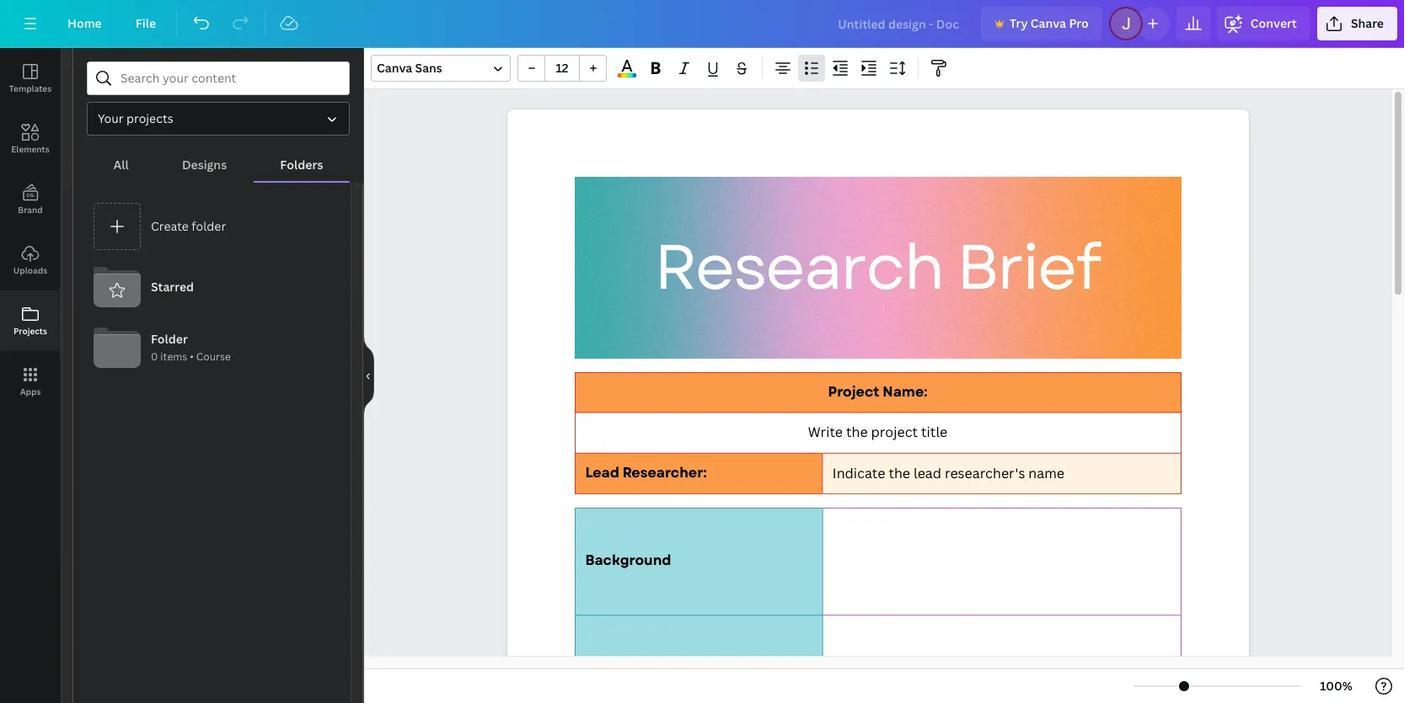 Task type: locate. For each thing, give the bounding box(es) containing it.
folders
[[280, 157, 323, 173]]

hide image
[[363, 335, 374, 416]]

Design title text field
[[825, 7, 974, 40]]

100%
[[1320, 679, 1353, 695]]

folder 0 items • course
[[151, 332, 231, 364]]

folder
[[151, 332, 188, 348]]

home link
[[54, 7, 115, 40]]

designs
[[182, 157, 227, 173]]

1 horizontal spatial canva
[[1031, 15, 1066, 31]]

apps button
[[0, 351, 61, 412]]

canva right try
[[1031, 15, 1066, 31]]

share button
[[1317, 7, 1397, 40]]

create folder button
[[87, 196, 337, 257]]

share
[[1351, 15, 1384, 31]]

0 horizontal spatial canva
[[377, 60, 412, 76]]

canva left sans
[[377, 60, 412, 76]]

uploads button
[[0, 230, 61, 291]]

convert
[[1251, 15, 1297, 31]]

100% button
[[1309, 673, 1364, 700]]

try canva pro button
[[981, 7, 1102, 40]]

0
[[151, 350, 158, 364]]

canva inside canva sans dropdown button
[[377, 60, 412, 76]]

course
[[196, 350, 231, 364]]

convert button
[[1217, 7, 1311, 40]]

pro
[[1069, 15, 1089, 31]]

canva sans
[[377, 60, 442, 76]]

projects
[[13, 325, 47, 337]]

canva
[[1031, 15, 1066, 31], [377, 60, 412, 76]]

group
[[518, 55, 607, 82]]

brief
[[956, 222, 1100, 313]]

research
[[654, 222, 943, 313]]

file
[[136, 15, 156, 31]]

1 vertical spatial canva
[[377, 60, 412, 76]]

uploads
[[13, 265, 47, 276]]

Select ownership filter button
[[87, 102, 350, 136]]

0 vertical spatial canva
[[1031, 15, 1066, 31]]

– – number field
[[550, 60, 574, 76]]

home
[[67, 15, 102, 31]]



Task type: vqa. For each thing, say whether or not it's contained in the screenshot.
Uploads button
yes



Task type: describe. For each thing, give the bounding box(es) containing it.
templates button
[[0, 48, 61, 109]]

all
[[113, 157, 129, 173]]

Research Brief text field
[[507, 110, 1249, 704]]

brand button
[[0, 169, 61, 230]]

apps
[[20, 386, 41, 398]]

create
[[151, 218, 189, 234]]

try canva pro
[[1010, 15, 1089, 31]]

color range image
[[618, 74, 636, 78]]

elements button
[[0, 109, 61, 169]]

templates
[[9, 83, 52, 94]]

file button
[[122, 7, 170, 40]]

try
[[1010, 15, 1028, 31]]

your projects
[[98, 110, 173, 126]]

Search your content search field
[[121, 62, 339, 94]]

folder
[[192, 218, 226, 234]]

canva inside the try canva pro button
[[1031, 15, 1066, 31]]

elements
[[11, 143, 49, 155]]

brand
[[18, 204, 43, 216]]

sans
[[415, 60, 442, 76]]

folders button
[[253, 149, 350, 181]]

items
[[160, 350, 187, 364]]

projects
[[127, 110, 173, 126]]

main menu bar
[[0, 0, 1404, 48]]

projects button
[[0, 291, 61, 351]]

research brief
[[654, 222, 1100, 313]]

create folder
[[151, 218, 226, 234]]

canva sans button
[[371, 55, 511, 82]]

side panel tab list
[[0, 48, 61, 412]]

•
[[190, 350, 194, 364]]

your
[[98, 110, 124, 126]]

designs button
[[155, 149, 253, 181]]

all button
[[87, 149, 155, 181]]

starred
[[151, 279, 194, 295]]

starred button
[[87, 257, 337, 318]]



